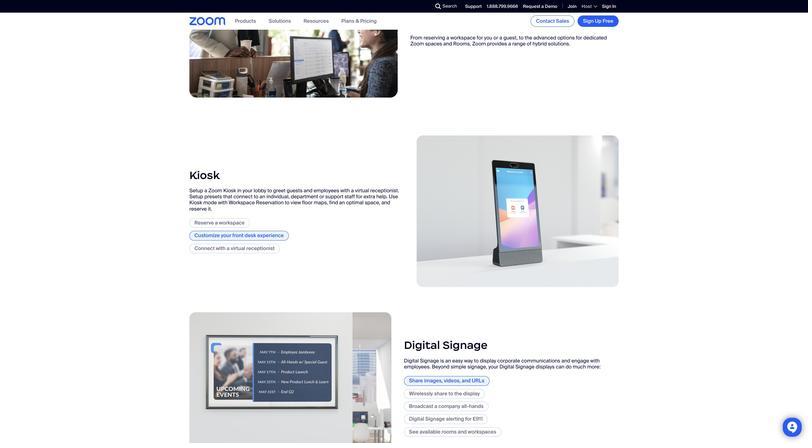 Task type: vqa. For each thing, say whether or not it's contained in the screenshot.
Digital Signage alerting for E911
yes



Task type: describe. For each thing, give the bounding box(es) containing it.
pricing
[[361, 18, 377, 24]]

share
[[410, 378, 423, 384]]

products button
[[235, 18, 256, 24]]

provides
[[488, 40, 508, 47]]

digital signage alerting for e911 button
[[404, 415, 488, 424]]

reserve
[[195, 220, 214, 226]]

digital for digital signage is an easy way to display corporate communications and engage with employees. beyond simple signage, your digital signage displays can do much more:
[[404, 358, 419, 364]]

reserving
[[424, 34, 446, 41]]

0 horizontal spatial an
[[260, 193, 266, 200]]

simple inside make your workplace even more flexible and inviting with zoom visitor management. zoom visitor management allows users to invite guests to the office with simple workflows, receive notifications when a guest arrives, and initiate badge printing. users can even reserve guests a dedicated zoom enabled space using workspace reservation.
[[579, 10, 594, 17]]

a up optimal
[[351, 187, 354, 194]]

spaces
[[426, 40, 443, 47]]

up
[[595, 18, 602, 24]]

wirelessly
[[410, 390, 433, 397]]

to down 1.888.799.9666
[[503, 10, 508, 17]]

receptionist
[[247, 245, 275, 252]]

staff
[[345, 193, 355, 200]]

urls
[[472, 378, 485, 384]]

corporate
[[498, 358, 521, 364]]

workspace inside setup a zoom kiosk in your lobby to greet guests and employees with a virtual receptionist. setup presets that connect to an individual, department or support staff for extra help. use kiosk mode with workspace reservation to view floor maps, find an optimal space, and reserve it.
[[229, 200, 255, 206]]

solutions.
[[549, 40, 571, 47]]

workspace inside make your workplace even more flexible and inviting with zoom visitor management. zoom visitor management allows users to invite guests to the office with simple workflows, receive notifications when a guest arrives, and initiate badge printing. users can even reserve guests a dedicated zoom enabled space using workspace reservation.
[[561, 22, 587, 29]]

view
[[291, 200, 301, 206]]

experience
[[258, 232, 284, 239]]

a left demo
[[542, 3, 544, 9]]

and inside digital signage is an easy way to display corporate communications and engage with employees. beyond simple signage, your digital signage displays can do much more:
[[562, 358, 571, 364]]

more:
[[588, 364, 601, 370]]

sign up free
[[584, 18, 614, 24]]

mode
[[204, 200, 217, 206]]

options
[[558, 34, 575, 41]]

with inside digital signage is an easy way to display corporate communications and engage with employees. beyond simple signage, your digital signage displays can do much more:
[[591, 358, 600, 364]]

a inside "button"
[[435, 403, 438, 410]]

can inside digital signage is an easy way to display corporate communications and engage with employees. beyond simple signage, your digital signage displays can do much more:
[[556, 364, 565, 370]]

greet
[[274, 187, 286, 194]]

1 setup from the top
[[190, 187, 203, 194]]

digital signage is an easy way to display corporate communications and engage with employees. beyond simple signage, your digital signage displays can do much more:
[[404, 358, 601, 370]]

beyond
[[432, 364, 450, 370]]

your inside make your workplace even more flexible and inviting with zoom visitor management. zoom visitor management allows users to invite guests to the office with simple workflows, receive notifications when a guest arrives, and initiate badge printing. users can even reserve guests a dedicated zoom enabled space using workspace reservation.
[[425, 4, 435, 11]]

virtual inside button
[[231, 245, 245, 252]]

digital for digital signage alerting for e911
[[410, 416, 425, 423]]

workplace
[[436, 4, 460, 11]]

and up floor
[[304, 187, 313, 194]]

1 horizontal spatial guests
[[451, 22, 467, 29]]

it.
[[208, 206, 212, 212]]

make your workplace even more flexible and inviting with zoom visitor management. zoom visitor management allows users to invite guests to the office with simple workflows, receive notifications when a guest arrives, and initiate badge printing. users can even reserve guests a dedicated zoom enabled space using workspace reservation.
[[411, 4, 618, 29]]

employees
[[314, 187, 340, 194]]

from
[[411, 34, 423, 41]]

host
[[582, 3, 593, 9]]

find
[[330, 200, 338, 206]]

office
[[554, 10, 567, 17]]

kiosk element
[[190, 136, 619, 287]]

upcoming events schedule image
[[190, 312, 392, 443]]

a right when at the top
[[498, 16, 500, 23]]

and inside from reserving a workspace for you or a guest, to the advanced options for dedicated zoom spaces and rooms, zoom provides a range of hybrid solutions.
[[444, 40, 453, 47]]

workflows,
[[411, 16, 435, 23]]

range
[[513, 40, 526, 47]]

1 horizontal spatial an
[[340, 200, 345, 206]]

1.888.799.9666 link
[[487, 3, 519, 9]]

contact sales
[[537, 18, 570, 24]]

a left range
[[509, 40, 512, 47]]

connect with a virtual receptionist
[[195, 245, 275, 252]]

rooms,
[[454, 40, 472, 47]]

management
[[441, 10, 472, 17]]

and left initiate
[[534, 16, 543, 23]]

connect with a virtual receptionist button
[[190, 244, 280, 253]]

for right options
[[577, 34, 583, 41]]

connect
[[234, 193, 253, 200]]

zoom left spaces
[[411, 40, 424, 47]]

your inside setup a zoom kiosk in your lobby to greet guests and employees with a virtual receptionist. setup presets that connect to an individual, department or support staff for extra help. use kiosk mode with workspace reservation to view floor maps, find an optimal space, and reserve it.
[[243, 187, 253, 194]]

with right inviting
[[532, 4, 541, 11]]

and inside button
[[458, 429, 467, 435]]

presets
[[205, 193, 222, 200]]

your inside digital signage is an easy way to display corporate communications and engage with employees. beyond simple signage, your digital signage displays can do much more:
[[489, 364, 499, 370]]

sales
[[557, 18, 570, 24]]

to left 'greet'
[[268, 187, 272, 194]]

guest,
[[504, 34, 518, 41]]

see available rooms and workspaces button
[[404, 427, 502, 437]]

space,
[[365, 200, 381, 206]]

for inside setup a zoom kiosk in your lobby to greet guests and employees with a virtual receptionist. setup presets that connect to an individual, department or support staff for extra help. use kiosk mode with workspace reservation to view floor maps, find an optimal space, and reserve it.
[[356, 193, 363, 200]]

reserve a workspace
[[195, 220, 245, 226]]

a right 'reserving'
[[447, 34, 450, 41]]

or inside from reserving a workspace for you or a guest, to the advanced options for dedicated zoom spaces and rooms, zoom provides a range of hybrid solutions.
[[494, 34, 499, 41]]

or inside setup a zoom kiosk in your lobby to greet guests and employees with a virtual receptionist. setup presets that connect to an individual, department or support staff for extra help. use kiosk mode with workspace reservation to view floor maps, find an optimal space, and reserve it.
[[320, 193, 324, 200]]

floor
[[302, 200, 313, 206]]

a up mode
[[205, 187, 207, 194]]

a left guest,
[[500, 34, 503, 41]]

0 horizontal spatial visitor
[[426, 10, 440, 17]]

wirelessly share to the display
[[410, 390, 480, 397]]

alerting
[[447, 416, 465, 423]]

is
[[441, 358, 445, 364]]

to right connect
[[254, 193, 259, 200]]

share
[[435, 390, 448, 397]]

to inside digital signage is an easy way to display corporate communications and engage with employees. beyond simple signage, your digital signage displays can do much more:
[[475, 358, 479, 364]]

plans & pricing link
[[342, 18, 377, 24]]

can inside make your workplace even more flexible and inviting with zoom visitor management. zoom visitor management allows users to invite guests to the office with simple workflows, receive notifications when a guest arrives, and initiate badge printing. users can even reserve guests a dedicated zoom enabled space using workspace reservation.
[[411, 22, 419, 29]]

guest
[[502, 16, 515, 23]]

with inside button
[[216, 245, 226, 252]]

front
[[233, 232, 244, 239]]

you
[[485, 34, 493, 41]]

notifications
[[454, 16, 483, 23]]

plans & pricing
[[342, 18, 377, 24]]

users
[[597, 16, 610, 23]]

digital signage
[[404, 339, 488, 352]]

zoom logo image
[[190, 17, 226, 25]]

join link
[[568, 3, 577, 9]]

the inside from reserving a workspace for you or a guest, to the advanced options for dedicated zoom spaces and rooms, zoom provides a range of hybrid solutions.
[[525, 34, 533, 41]]

the inside make your workplace even more flexible and inviting with zoom visitor management. zoom visitor management allows users to invite guests to the office with simple workflows, receive notifications when a guest arrives, and initiate badge printing. users can even reserve guests a dedicated zoom enabled space using workspace reservation.
[[545, 10, 553, 17]]

management.
[[573, 4, 605, 11]]

employees.
[[404, 364, 431, 370]]

for left you
[[477, 34, 483, 41]]

zoom up from
[[411, 10, 424, 17]]

invite
[[509, 10, 521, 17]]

sign up free link
[[578, 15, 619, 27]]

sign for sign up free
[[584, 18, 594, 24]]

initiate
[[544, 16, 559, 23]]

request a demo
[[524, 3, 558, 9]]

dedicated inside from reserving a workspace for you or a guest, to the advanced options for dedicated zoom spaces and rooms, zoom provides a range of hybrid solutions.
[[584, 34, 608, 41]]

dedicated inside make your workplace even more flexible and inviting with zoom visitor management. zoom visitor management allows users to invite guests to the office with simple workflows, receive notifications when a guest arrives, and initiate badge printing. users can even reserve guests a dedicated zoom enabled space using workspace reservation.
[[472, 22, 496, 29]]

rooms
[[442, 429, 457, 435]]

videos,
[[444, 378, 461, 384]]

with right mode
[[218, 200, 228, 206]]

reserve inside setup a zoom kiosk in your lobby to greet guests and employees with a virtual receptionist. setup presets that connect to an individual, department or support staff for extra help. use kiosk mode with workspace reservation to view floor maps, find an optimal space, and reserve it.
[[190, 206, 207, 212]]

broadcast a company all-hands button
[[404, 402, 489, 412]]



Task type: locate. For each thing, give the bounding box(es) containing it.
workspaces
[[468, 429, 497, 435]]

an left individual,
[[260, 193, 266, 200]]

arrives,
[[516, 16, 533, 23]]

digital kiosk image
[[417, 136, 619, 287]]

to
[[503, 10, 508, 17], [539, 10, 544, 17], [520, 34, 524, 41], [268, 187, 272, 194], [254, 193, 259, 200], [285, 200, 290, 206], [475, 358, 479, 364], [449, 390, 454, 397]]

1 vertical spatial or
[[320, 193, 324, 200]]

0 horizontal spatial dedicated
[[472, 22, 496, 29]]

a down the management
[[468, 22, 471, 29]]

0 vertical spatial kiosk
[[190, 168, 220, 182]]

1 vertical spatial guests
[[451, 22, 467, 29]]

2 horizontal spatial an
[[446, 358, 452, 364]]

digital up see
[[410, 416, 425, 423]]

1 horizontal spatial the
[[525, 34, 533, 41]]

communications
[[522, 358, 561, 364]]

see available rooms and workspaces
[[410, 429, 497, 435]]

to right share
[[449, 390, 454, 397]]

help.
[[377, 193, 388, 200]]

workspace up front
[[219, 220, 245, 226]]

much
[[573, 364, 587, 370]]

inviting
[[514, 4, 531, 11]]

for right staff
[[356, 193, 363, 200]]

display up hands
[[464, 390, 480, 397]]

setup left the presets
[[190, 187, 203, 194]]

optimal
[[347, 200, 364, 206]]

signage left displays
[[516, 364, 535, 370]]

and left urls
[[462, 378, 471, 384]]

your
[[425, 4, 435, 11], [243, 187, 253, 194], [221, 232, 231, 239], [489, 364, 499, 370]]

signage up the way
[[443, 339, 488, 352]]

0 vertical spatial even
[[461, 4, 472, 11]]

even up notifications
[[461, 4, 472, 11]]

0 vertical spatial workspace
[[561, 22, 587, 29]]

and inside button
[[462, 378, 471, 384]]

kiosk left mode
[[190, 200, 202, 206]]

visitor management image
[[190, 0, 398, 98]]

digital right signage,
[[500, 364, 515, 370]]

1 horizontal spatial sign
[[603, 3, 612, 9]]

contact
[[537, 18, 556, 24]]

search
[[443, 3, 458, 9]]

reserve left 'it.'
[[190, 206, 207, 212]]

an right is
[[446, 358, 452, 364]]

with down join "link"
[[568, 10, 578, 17]]

plans
[[342, 18, 355, 24]]

0 horizontal spatial reserve
[[190, 206, 207, 212]]

guests inside setup a zoom kiosk in your lobby to greet guests and employees with a virtual receptionist. setup presets that connect to an individual, department or support staff for extra help. use kiosk mode with workspace reservation to view floor maps, find an optimal space, and reserve it.
[[287, 187, 303, 194]]

workspace up options
[[561, 22, 587, 29]]

1 horizontal spatial virtual
[[355, 187, 369, 194]]

2 vertical spatial guests
[[287, 187, 303, 194]]

0 vertical spatial simple
[[579, 10, 594, 17]]

join
[[568, 3, 577, 9]]

display right the way
[[480, 358, 497, 364]]

digital signage alerting for e911
[[410, 416, 483, 423]]

simple down host
[[579, 10, 594, 17]]

broadcast
[[410, 403, 434, 410]]

that
[[223, 193, 233, 200]]

zoom up guest,
[[497, 22, 511, 29]]

guests
[[522, 10, 538, 17], [451, 22, 467, 29], [287, 187, 303, 194]]

1 vertical spatial even
[[421, 22, 432, 29]]

1 horizontal spatial can
[[556, 364, 565, 370]]

guests down request
[[522, 10, 538, 17]]

signage for digital signage
[[443, 339, 488, 352]]

workspace down notifications
[[451, 34, 476, 41]]

digital signage element
[[190, 312, 619, 443]]

can up from
[[411, 22, 419, 29]]

maps,
[[314, 200, 328, 206]]

your right make at top
[[425, 4, 435, 11]]

setup left mode
[[190, 193, 203, 200]]

digital for digital signage
[[404, 339, 440, 352]]

reserve inside make your workplace even more flexible and inviting with zoom visitor management. zoom visitor management allows users to invite guests to the office with simple workflows, receive notifications when a guest arrives, and initiate badge printing. users can even reserve guests a dedicated zoom enabled space using workspace reservation.
[[433, 22, 450, 29]]

to down the request a demo link
[[539, 10, 544, 17]]

with right connect
[[216, 245, 226, 252]]

1 horizontal spatial workspace
[[561, 22, 587, 29]]

zoom right 'rooms,'
[[473, 40, 486, 47]]

display inside digital signage is an easy way to display corporate communications and engage with employees. beyond simple signage, your digital signage displays can do much more:
[[480, 358, 497, 364]]

signage inside button
[[426, 416, 445, 423]]

from reserving a workspace for you or a guest, to the advanced options for dedicated zoom spaces and rooms, zoom provides a range of hybrid solutions.
[[411, 34, 608, 47]]

a right the reserve
[[215, 220, 218, 226]]

space
[[532, 22, 546, 29]]

simple
[[579, 10, 594, 17], [451, 364, 467, 370]]

make
[[411, 4, 423, 11]]

with right the engage
[[591, 358, 600, 364]]

to left of
[[520, 34, 524, 41]]

support link
[[466, 3, 482, 9]]

display inside button
[[464, 390, 480, 397]]

sign left in
[[603, 3, 612, 9]]

your left front
[[221, 232, 231, 239]]

an
[[260, 193, 266, 200], [340, 200, 345, 206], [446, 358, 452, 364]]

for
[[477, 34, 483, 41], [577, 34, 583, 41], [356, 193, 363, 200], [466, 416, 472, 423]]

signage for digital signage alerting for e911
[[426, 416, 445, 423]]

share images, videos, and urls button
[[404, 376, 490, 386]]

of
[[527, 40, 532, 47]]

displays
[[536, 364, 555, 370]]

0 horizontal spatial simple
[[451, 364, 467, 370]]

guests down the management
[[451, 22, 467, 29]]

advanced
[[534, 34, 557, 41]]

sign left up
[[584, 18, 594, 24]]

to left view
[[285, 200, 290, 206]]

zoom
[[542, 4, 556, 11], [411, 10, 424, 17], [497, 22, 511, 29], [411, 40, 424, 47], [473, 40, 486, 47], [209, 187, 222, 194]]

0 vertical spatial reserve
[[433, 22, 450, 29]]

reserve up 'reserving'
[[433, 22, 450, 29]]

connect
[[195, 245, 215, 252]]

0 horizontal spatial can
[[411, 22, 419, 29]]

signage for digital signage is an easy way to display corporate communications and engage with employees. beyond simple signage, your digital signage displays can do much more:
[[420, 358, 440, 364]]

visitor right make at top
[[426, 10, 440, 17]]

workspace inside from reserving a workspace for you or a guest, to the advanced options for dedicated zoom spaces and rooms, zoom provides a range of hybrid solutions.
[[451, 34, 476, 41]]

virtual down customize your front desk experience button
[[231, 245, 245, 252]]

reserve a workspace button
[[190, 218, 250, 228]]

using
[[548, 22, 560, 29]]

even
[[461, 4, 472, 11], [421, 22, 432, 29]]

1.888.799.9666
[[487, 3, 519, 9]]

guests up view
[[287, 187, 303, 194]]

0 horizontal spatial guests
[[287, 187, 303, 194]]

the inside button
[[455, 390, 463, 397]]

visitor
[[557, 4, 572, 11], [426, 10, 440, 17]]

virtual inside setup a zoom kiosk in your lobby to greet guests and employees with a virtual receptionist. setup presets that connect to an individual, department or support staff for extra help. use kiosk mode with workspace reservation to view floor maps, find an optimal space, and reserve it.
[[355, 187, 369, 194]]

demo
[[545, 3, 558, 9]]

display
[[480, 358, 497, 364], [464, 390, 480, 397]]

to inside from reserving a workspace for you or a guest, to the advanced options for dedicated zoom spaces and rooms, zoom provides a range of hybrid solutions.
[[520, 34, 524, 41]]

a
[[542, 3, 544, 9], [498, 16, 500, 23], [468, 22, 471, 29], [447, 34, 450, 41], [500, 34, 503, 41], [509, 40, 512, 47], [205, 187, 207, 194], [351, 187, 354, 194], [215, 220, 218, 226], [227, 245, 230, 252], [435, 403, 438, 410]]

1 vertical spatial workspace
[[219, 220, 245, 226]]

department
[[291, 193, 319, 200]]

signage left is
[[420, 358, 440, 364]]

1 vertical spatial virtual
[[231, 245, 245, 252]]

signage up available
[[426, 416, 445, 423]]

and down the receptionist.
[[382, 200, 391, 206]]

flexible
[[486, 4, 503, 11]]

1 vertical spatial dedicated
[[584, 34, 608, 41]]

kiosk up the presets
[[190, 168, 220, 182]]

an right find
[[340, 200, 345, 206]]

easy
[[453, 358, 464, 364]]

request a demo link
[[524, 3, 558, 9]]

sign
[[603, 3, 612, 9], [584, 18, 594, 24]]

way
[[465, 358, 473, 364]]

0 vertical spatial guests
[[522, 10, 538, 17]]

or right you
[[494, 34, 499, 41]]

for left e911
[[466, 416, 472, 423]]

&
[[356, 18, 359, 24]]

and
[[504, 4, 513, 11], [534, 16, 543, 23], [444, 40, 453, 47], [304, 187, 313, 194], [382, 200, 391, 206], [562, 358, 571, 364], [462, 378, 471, 384], [458, 429, 467, 435]]

None search field
[[413, 1, 437, 11]]

digital inside button
[[410, 416, 425, 423]]

0 vertical spatial sign
[[603, 3, 612, 9]]

and right the rooms
[[458, 429, 467, 435]]

engage
[[572, 358, 590, 364]]

workspace inside reserve a workspace button
[[219, 220, 245, 226]]

0 horizontal spatial workspace
[[219, 220, 245, 226]]

kiosk
[[190, 168, 220, 182], [224, 187, 236, 194], [190, 200, 202, 206]]

your right signage,
[[489, 364, 499, 370]]

digital
[[404, 339, 440, 352], [404, 358, 419, 364], [500, 364, 515, 370], [410, 416, 425, 423]]

the down videos,
[[455, 390, 463, 397]]

badge
[[560, 16, 575, 23]]

0 horizontal spatial or
[[320, 193, 324, 200]]

1 horizontal spatial simple
[[579, 10, 594, 17]]

1 vertical spatial simple
[[451, 364, 467, 370]]

sign in link
[[603, 3, 617, 9]]

kiosk left in
[[224, 187, 236, 194]]

1 horizontal spatial dedicated
[[584, 34, 608, 41]]

0 vertical spatial virtual
[[355, 187, 369, 194]]

0 vertical spatial dedicated
[[472, 22, 496, 29]]

2 vertical spatial the
[[455, 390, 463, 397]]

2 vertical spatial kiosk
[[190, 200, 202, 206]]

0 vertical spatial display
[[480, 358, 497, 364]]

1 horizontal spatial reserve
[[433, 22, 450, 29]]

or left support
[[320, 193, 324, 200]]

allows
[[474, 10, 488, 17]]

more
[[473, 4, 485, 11]]

support
[[466, 3, 482, 9]]

1 horizontal spatial visitor
[[557, 4, 572, 11]]

printing.
[[577, 16, 595, 23]]

workspace down in
[[229, 200, 255, 206]]

individual,
[[267, 193, 290, 200]]

0 horizontal spatial virtual
[[231, 245, 245, 252]]

solutions button
[[269, 18, 291, 24]]

with up optimal
[[341, 187, 350, 194]]

1 horizontal spatial workspace
[[451, 34, 476, 41]]

and up "guest"
[[504, 4, 513, 11]]

in
[[613, 3, 617, 9]]

0 horizontal spatial sign
[[584, 18, 594, 24]]

0 horizontal spatial even
[[421, 22, 432, 29]]

simple up videos,
[[451, 364, 467, 370]]

images,
[[425, 378, 443, 384]]

or
[[494, 34, 499, 41], [320, 193, 324, 200]]

the down demo
[[545, 10, 553, 17]]

dedicated down reservation.
[[584, 34, 608, 41]]

your inside button
[[221, 232, 231, 239]]

use
[[389, 193, 399, 200]]

visitor up "badge"
[[557, 4, 572, 11]]

company
[[439, 403, 461, 410]]

a down customize your front desk experience button
[[227, 245, 230, 252]]

hybrid
[[533, 40, 547, 47]]

users
[[489, 10, 502, 17]]

receptionist.
[[371, 187, 400, 194]]

2 setup from the top
[[190, 193, 203, 200]]

can left do
[[556, 364, 565, 370]]

contact sales link
[[531, 15, 575, 27]]

even up 'reserving'
[[421, 22, 432, 29]]

dedicated down allows
[[472, 22, 496, 29]]

1 vertical spatial reserve
[[190, 206, 207, 212]]

and left the engage
[[562, 358, 571, 364]]

1 vertical spatial can
[[556, 364, 565, 370]]

zoom up mode
[[209, 187, 222, 194]]

share images, videos, and urls
[[410, 378, 485, 384]]

simple inside digital signage is an easy way to display corporate communications and engage with employees. beyond simple signage, your digital signage displays can do much more:
[[451, 364, 467, 370]]

0 horizontal spatial workspace
[[229, 200, 255, 206]]

2 horizontal spatial guests
[[522, 10, 538, 17]]

hands
[[469, 403, 484, 410]]

search image
[[436, 3, 441, 9], [436, 3, 441, 9]]

customize your front desk experience
[[195, 232, 284, 239]]

1 vertical spatial workspace
[[229, 200, 255, 206]]

signage,
[[468, 364, 488, 370]]

1 vertical spatial sign
[[584, 18, 594, 24]]

zoom up initiate
[[542, 4, 556, 11]]

1 vertical spatial display
[[464, 390, 480, 397]]

reservation
[[256, 200, 284, 206]]

virtual right staff
[[355, 187, 369, 194]]

broadcast a company all-hands
[[410, 403, 484, 410]]

an inside digital signage is an easy way to display corporate communications and engage with employees. beyond simple signage, your digital signage displays can do much more:
[[446, 358, 452, 364]]

a left company on the right bottom of page
[[435, 403, 438, 410]]

1 vertical spatial kiosk
[[224, 187, 236, 194]]

1 horizontal spatial or
[[494, 34, 499, 41]]

0 vertical spatial the
[[545, 10, 553, 17]]

the left hybrid
[[525, 34, 533, 41]]

zoom inside setup a zoom kiosk in your lobby to greet guests and employees with a virtual receptionist. setup presets that connect to an individual, department or support staff for extra help. use kiosk mode with workspace reservation to view floor maps, find an optimal space, and reserve it.
[[209, 187, 222, 194]]

resources button
[[304, 18, 329, 24]]

sign for sign in
[[603, 3, 612, 9]]

0 vertical spatial or
[[494, 34, 499, 41]]

for inside button
[[466, 416, 472, 423]]

enabled
[[512, 22, 531, 29]]

to inside button
[[449, 390, 454, 397]]

digital up share
[[404, 358, 419, 364]]

and right spaces
[[444, 40, 453, 47]]

support
[[326, 193, 344, 200]]

0 vertical spatial workspace
[[451, 34, 476, 41]]

0 vertical spatial can
[[411, 22, 419, 29]]

your right in
[[243, 187, 253, 194]]

dedicated
[[472, 22, 496, 29], [584, 34, 608, 41]]

2 horizontal spatial the
[[545, 10, 553, 17]]

0 horizontal spatial the
[[455, 390, 463, 397]]

1 horizontal spatial even
[[461, 4, 472, 11]]

digital up employees.
[[404, 339, 440, 352]]

to right the way
[[475, 358, 479, 364]]

products
[[235, 18, 256, 24]]

1 vertical spatial the
[[525, 34, 533, 41]]

in
[[238, 187, 242, 194]]



